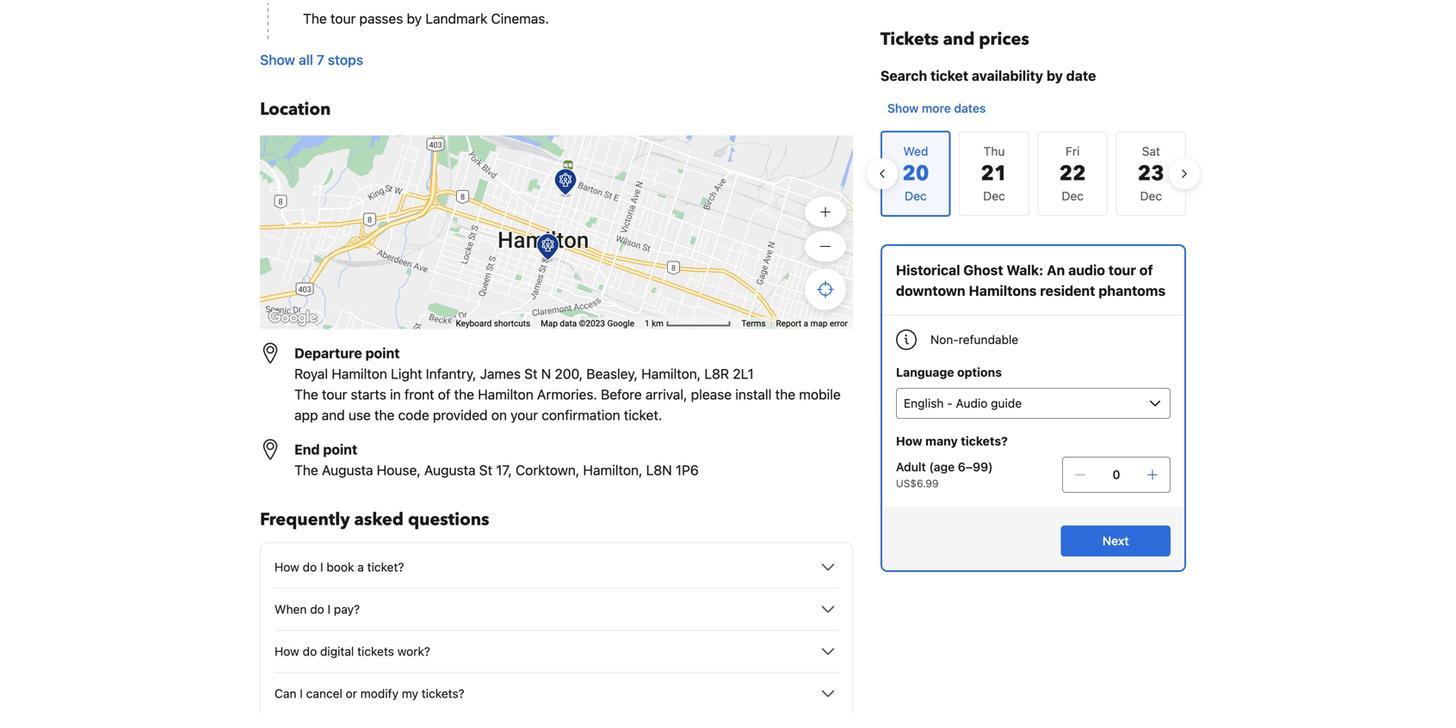 Task type: locate. For each thing, give the bounding box(es) containing it.
do
[[303, 560, 317, 575], [310, 603, 324, 617], [303, 645, 317, 659]]

do right when
[[310, 603, 324, 617]]

1 horizontal spatial dec
[[1062, 189, 1084, 203]]

0 vertical spatial i
[[320, 560, 323, 575]]

do left 'book'
[[303, 560, 317, 575]]

st inside end point the augusta house, augusta st 17, corktown, hamilton, l8n 1p6
[[479, 462, 492, 479]]

ghost
[[964, 262, 1003, 278]]

mobile
[[799, 387, 841, 403]]

dec inside 'fri 22 dec'
[[1062, 189, 1084, 203]]

1 horizontal spatial point
[[365, 345, 400, 362]]

0 horizontal spatial show
[[260, 52, 295, 68]]

dec down 22
[[1062, 189, 1084, 203]]

tour up phantoms
[[1109, 262, 1136, 278]]

on
[[491, 407, 507, 424]]

adult
[[896, 460, 926, 474]]

a right 'book'
[[357, 560, 364, 575]]

dec down 21
[[983, 189, 1005, 203]]

0 vertical spatial hamilton,
[[641, 366, 701, 382]]

the up show all 7 stops button
[[303, 10, 327, 27]]

0 horizontal spatial tickets?
[[422, 687, 465, 701]]

22
[[1059, 160, 1086, 188]]

1 horizontal spatial by
[[1047, 68, 1063, 84]]

do left the digital on the left bottom of page
[[303, 645, 317, 659]]

0 vertical spatial show
[[260, 52, 295, 68]]

an
[[1047, 262, 1065, 278]]

prices
[[979, 28, 1029, 51]]

1 vertical spatial hamilton,
[[583, 462, 643, 479]]

st
[[524, 366, 538, 382], [479, 462, 492, 479]]

2 vertical spatial how
[[275, 645, 299, 659]]

point inside departure point royal hamilton light infantry, james st n 200, beasley, hamilton, l8r 2l1 the tour starts in front of the hamilton armories. before arrival, please install the mobile app and use the code provided on your confirmation ticket.
[[365, 345, 400, 362]]

i left 'book'
[[320, 560, 323, 575]]

hamilton down james
[[478, 387, 533, 403]]

1 vertical spatial a
[[357, 560, 364, 575]]

how many tickets?
[[896, 434, 1008, 448]]

0 vertical spatial by
[[407, 10, 422, 27]]

tour down royal
[[322, 387, 347, 403]]

1 vertical spatial of
[[438, 387, 450, 403]]

location
[[260, 98, 331, 121]]

the inside departure point royal hamilton light infantry, james st n 200, beasley, hamilton, l8r 2l1 the tour starts in front of the hamilton armories. before arrival, please install the mobile app and use the code provided on your confirmation ticket.
[[294, 387, 318, 403]]

show down the search
[[887, 101, 919, 115]]

app
[[294, 407, 318, 424]]

7
[[317, 52, 324, 68]]

0 horizontal spatial by
[[407, 10, 422, 27]]

how do i book a ticket? button
[[275, 557, 838, 578]]

2 vertical spatial do
[[303, 645, 317, 659]]

the down end
[[294, 462, 318, 479]]

terms
[[742, 319, 766, 329]]

dec down "23"
[[1140, 189, 1162, 203]]

point up "light" at the bottom left
[[365, 345, 400, 362]]

1 dec from the left
[[983, 189, 1005, 203]]

1 horizontal spatial a
[[804, 319, 808, 329]]

when
[[275, 603, 307, 617]]

and
[[943, 28, 975, 51], [322, 407, 345, 424]]

tour left passes
[[331, 10, 356, 27]]

of up phantoms
[[1140, 262, 1153, 278]]

i inside how do i book a ticket? dropdown button
[[320, 560, 323, 575]]

when do i pay?
[[275, 603, 360, 617]]

when do i pay? button
[[275, 600, 838, 620]]

0 vertical spatial st
[[524, 366, 538, 382]]

dec inside thu 21 dec
[[983, 189, 1005, 203]]

by left date
[[1047, 68, 1063, 84]]

point for hamilton
[[365, 345, 400, 362]]

1 vertical spatial the
[[294, 387, 318, 403]]

0 horizontal spatial the
[[374, 407, 395, 424]]

1 km
[[645, 319, 666, 329]]

i
[[320, 560, 323, 575], [328, 603, 331, 617], [300, 687, 303, 701]]

the down "in"
[[374, 407, 395, 424]]

1 vertical spatial point
[[323, 442, 357, 458]]

landmark
[[425, 10, 488, 27]]

and up 'ticket'
[[943, 28, 975, 51]]

frequently
[[260, 508, 350, 532]]

dec inside sat 23 dec
[[1140, 189, 1162, 203]]

km
[[652, 319, 664, 329]]

1 vertical spatial hamilton
[[478, 387, 533, 403]]

point for augusta
[[323, 442, 357, 458]]

1 vertical spatial and
[[322, 407, 345, 424]]

light
[[391, 366, 422, 382]]

non-refundable
[[930, 333, 1019, 347]]

confirmation
[[542, 407, 620, 424]]

2 vertical spatial the
[[294, 462, 318, 479]]

augusta left house,
[[322, 462, 373, 479]]

0 vertical spatial how
[[896, 434, 922, 448]]

0 horizontal spatial of
[[438, 387, 450, 403]]

st left the 17,
[[479, 462, 492, 479]]

1 vertical spatial show
[[887, 101, 919, 115]]

1 vertical spatial do
[[310, 603, 324, 617]]

corktown,
[[516, 462, 580, 479]]

0
[[1113, 468, 1120, 482]]

0 vertical spatial and
[[943, 28, 975, 51]]

1 vertical spatial i
[[328, 603, 331, 617]]

1 horizontal spatial st
[[524, 366, 538, 382]]

23
[[1138, 160, 1165, 188]]

a inside dropdown button
[[357, 560, 364, 575]]

the tour passes by landmark cinemas.
[[303, 10, 549, 27]]

hamilton up starts
[[332, 366, 387, 382]]

how up when
[[275, 560, 299, 575]]

how up the adult
[[896, 434, 922, 448]]

resident
[[1040, 283, 1095, 299]]

the
[[454, 387, 474, 403], [775, 387, 795, 403], [374, 407, 395, 424]]

2 horizontal spatial dec
[[1140, 189, 1162, 203]]

stops
[[328, 52, 363, 68]]

a left map
[[804, 319, 808, 329]]

of
[[1140, 262, 1153, 278], [438, 387, 450, 403]]

1 horizontal spatial augusta
[[424, 462, 476, 479]]

0 horizontal spatial i
[[300, 687, 303, 701]]

point inside end point the augusta house, augusta st 17, corktown, hamilton, l8n 1p6
[[323, 442, 357, 458]]

0 horizontal spatial point
[[323, 442, 357, 458]]

augusta up questions
[[424, 462, 476, 479]]

show left the all
[[260, 52, 295, 68]]

map region
[[260, 136, 853, 329]]

armories.
[[537, 387, 597, 403]]

the right install
[[775, 387, 795, 403]]

6–99)
[[958, 460, 993, 474]]

0 vertical spatial tour
[[331, 10, 356, 27]]

1 vertical spatial how
[[275, 560, 299, 575]]

next button
[[1061, 526, 1171, 557]]

how up can
[[275, 645, 299, 659]]

3 dec from the left
[[1140, 189, 1162, 203]]

can
[[275, 687, 297, 701]]

how do i book a ticket?
[[275, 560, 404, 575]]

the up app
[[294, 387, 318, 403]]

hamilton, up arrival,
[[641, 366, 701, 382]]

l8r
[[704, 366, 729, 382]]

1 augusta from the left
[[322, 462, 373, 479]]

language
[[896, 365, 954, 380]]

0 vertical spatial the
[[303, 10, 327, 27]]

sat 23 dec
[[1138, 144, 1165, 203]]

1 horizontal spatial and
[[943, 28, 975, 51]]

cinemas.
[[491, 10, 549, 27]]

0 horizontal spatial augusta
[[322, 462, 373, 479]]

i inside when do i pay? dropdown button
[[328, 603, 331, 617]]

show more dates
[[887, 101, 986, 115]]

0 vertical spatial of
[[1140, 262, 1153, 278]]

1 vertical spatial by
[[1047, 68, 1063, 84]]

of down the 'infantry,'
[[438, 387, 450, 403]]

how
[[896, 434, 922, 448], [275, 560, 299, 575], [275, 645, 299, 659]]

report a map error link
[[776, 319, 848, 329]]

hamilton, inside end point the augusta house, augusta st 17, corktown, hamilton, l8n 1p6
[[583, 462, 643, 479]]

tickets? inside dropdown button
[[422, 687, 465, 701]]

1 km button
[[640, 317, 736, 330]]

arrival,
[[646, 387, 687, 403]]

0 horizontal spatial a
[[357, 560, 364, 575]]

1 horizontal spatial of
[[1140, 262, 1153, 278]]

1 horizontal spatial i
[[320, 560, 323, 575]]

1 vertical spatial tickets?
[[422, 687, 465, 701]]

21
[[981, 160, 1008, 188]]

i right can
[[300, 687, 303, 701]]

by right passes
[[407, 10, 422, 27]]

2 augusta from the left
[[424, 462, 476, 479]]

more
[[922, 101, 951, 115]]

0 vertical spatial point
[[365, 345, 400, 362]]

search ticket availability by date
[[881, 68, 1096, 84]]

1 horizontal spatial hamilton
[[478, 387, 533, 403]]

tickets? right my
[[422, 687, 465, 701]]

the
[[303, 10, 327, 27], [294, 387, 318, 403], [294, 462, 318, 479]]

0 vertical spatial hamilton
[[332, 366, 387, 382]]

point right end
[[323, 442, 357, 458]]

2 vertical spatial tour
[[322, 387, 347, 403]]

google image
[[264, 307, 321, 329]]

pay?
[[334, 603, 360, 617]]

hamilton, left l8n
[[583, 462, 643, 479]]

0 vertical spatial do
[[303, 560, 317, 575]]

st left 'n'
[[524, 366, 538, 382]]

2 vertical spatial i
[[300, 687, 303, 701]]

1 vertical spatial st
[[479, 462, 492, 479]]

and inside departure point royal hamilton light infantry, james st n 200, beasley, hamilton, l8r 2l1 the tour starts in front of the hamilton armories. before arrival, please install the mobile app and use the code provided on your confirmation ticket.
[[322, 407, 345, 424]]

0 horizontal spatial dec
[[983, 189, 1005, 203]]

1 vertical spatial tour
[[1109, 262, 1136, 278]]

0 vertical spatial tickets?
[[961, 434, 1008, 448]]

2 dec from the left
[[1062, 189, 1084, 203]]

the up provided
[[454, 387, 474, 403]]

tour
[[331, 10, 356, 27], [1109, 262, 1136, 278], [322, 387, 347, 403]]

how do digital tickets work?
[[275, 645, 430, 659]]

2 horizontal spatial i
[[328, 603, 331, 617]]

0 horizontal spatial st
[[479, 462, 492, 479]]

dates
[[954, 101, 986, 115]]

region
[[867, 124, 1200, 224]]

and left use
[[322, 407, 345, 424]]

install
[[735, 387, 772, 403]]

0 horizontal spatial and
[[322, 407, 345, 424]]

dec
[[983, 189, 1005, 203], [1062, 189, 1084, 203], [1140, 189, 1162, 203]]

tickets? up 6–99)
[[961, 434, 1008, 448]]

1 horizontal spatial show
[[887, 101, 919, 115]]

i left pay?
[[328, 603, 331, 617]]



Task type: describe. For each thing, give the bounding box(es) containing it.
how for how do i book a ticket?
[[275, 560, 299, 575]]

show all 7 stops button
[[260, 49, 363, 70]]

of inside departure point royal hamilton light infantry, james st n 200, beasley, hamilton, l8r 2l1 the tour starts in front of the hamilton armories. before arrival, please install the mobile app and use the code provided on your confirmation ticket.
[[438, 387, 450, 403]]

digital
[[320, 645, 354, 659]]

ticket
[[931, 68, 968, 84]]

map
[[541, 319, 558, 329]]

show more dates button
[[881, 93, 993, 124]]

starts
[[351, 387, 386, 403]]

the inside end point the augusta house, augusta st 17, corktown, hamilton, l8n 1p6
[[294, 462, 318, 479]]

200,
[[555, 366, 583, 382]]

historical
[[896, 262, 960, 278]]

keyboard
[[456, 319, 492, 329]]

tickets and prices
[[881, 28, 1029, 51]]

departure
[[294, 345, 362, 362]]

fri
[[1066, 144, 1080, 158]]

how for how many tickets?
[[896, 434, 922, 448]]

2 horizontal spatial the
[[775, 387, 795, 403]]

house,
[[377, 462, 421, 479]]

end point the augusta house, augusta st 17, corktown, hamilton, l8n 1p6
[[294, 442, 699, 479]]

refundable
[[959, 333, 1019, 347]]

do for tickets
[[303, 645, 317, 659]]

hamiltons
[[969, 283, 1037, 299]]

1p6
[[676, 462, 699, 479]]

do for pay?
[[310, 603, 324, 617]]

17,
[[496, 462, 512, 479]]

1 horizontal spatial tickets?
[[961, 434, 1008, 448]]

language options
[[896, 365, 1002, 380]]

sat
[[1142, 144, 1160, 158]]

date
[[1066, 68, 1096, 84]]

please
[[691, 387, 732, 403]]

thu
[[984, 144, 1005, 158]]

phantoms
[[1099, 283, 1166, 299]]

keyboard shortcuts button
[[456, 318, 530, 330]]

walk:
[[1007, 262, 1044, 278]]

dec for 21
[[983, 189, 1005, 203]]

beasley,
[[586, 366, 638, 382]]

or
[[346, 687, 357, 701]]

show for show more dates
[[887, 101, 919, 115]]

show all 7 stops
[[260, 52, 363, 68]]

tour inside historical ghost walk: an audio tour of downtown hamiltons resident phantoms
[[1109, 262, 1136, 278]]

1 horizontal spatial the
[[454, 387, 474, 403]]

shortcuts
[[494, 319, 530, 329]]

many
[[925, 434, 958, 448]]

tickets
[[357, 645, 394, 659]]

search
[[881, 68, 927, 84]]

departure point royal hamilton light infantry, james st n 200, beasley, hamilton, l8r 2l1 the tour starts in front of the hamilton armories. before arrival, please install the mobile app and use the code provided on your confirmation ticket.
[[294, 345, 841, 424]]

royal
[[294, 366, 328, 382]]

front
[[404, 387, 434, 403]]

can i cancel or modify my tickets? button
[[275, 684, 838, 705]]

by for date
[[1047, 68, 1063, 84]]

thu 21 dec
[[981, 144, 1008, 203]]

next
[[1103, 534, 1129, 548]]

tour inside departure point royal hamilton light infantry, james st n 200, beasley, hamilton, l8r 2l1 the tour starts in front of the hamilton armories. before arrival, please install the mobile app and use the code provided on your confirmation ticket.
[[322, 387, 347, 403]]

ticket?
[[367, 560, 404, 575]]

adult (age 6–99) us$6.99
[[896, 460, 993, 490]]

dec for 23
[[1140, 189, 1162, 203]]

before
[[601, 387, 642, 403]]

(age
[[929, 460, 955, 474]]

cancel
[[306, 687, 342, 701]]

by for landmark
[[407, 10, 422, 27]]

frequently asked questions
[[260, 508, 489, 532]]

provided
[[433, 407, 488, 424]]

in
[[390, 387, 401, 403]]

l8n
[[646, 462, 672, 479]]

i inside can i cancel or modify my tickets? dropdown button
[[300, 687, 303, 701]]

map data ©2023 google
[[541, 319, 634, 329]]

your
[[511, 407, 538, 424]]

fri 22 dec
[[1059, 144, 1086, 203]]

work?
[[397, 645, 430, 659]]

historical ghost walk: an audio tour of downtown hamiltons resident phantoms
[[896, 262, 1166, 299]]

region containing 21
[[867, 124, 1200, 224]]

terms link
[[742, 319, 766, 329]]

audio
[[1068, 262, 1105, 278]]

downtown
[[896, 283, 966, 299]]

i for book
[[320, 560, 323, 575]]

infantry,
[[426, 366, 476, 382]]

availability
[[972, 68, 1043, 84]]

ticket.
[[624, 407, 662, 424]]

do for book
[[303, 560, 317, 575]]

©2023
[[579, 319, 605, 329]]

n
[[541, 366, 551, 382]]

map
[[811, 319, 828, 329]]

hamilton, inside departure point royal hamilton light infantry, james st n 200, beasley, hamilton, l8r 2l1 the tour starts in front of the hamilton armories. before arrival, please install the mobile app and use the code provided on your confirmation ticket.
[[641, 366, 701, 382]]

of inside historical ghost walk: an audio tour of downtown hamiltons resident phantoms
[[1140, 262, 1153, 278]]

how for how do digital tickets work?
[[275, 645, 299, 659]]

show for show all 7 stops
[[260, 52, 295, 68]]

james
[[480, 366, 521, 382]]

dec for 22
[[1062, 189, 1084, 203]]

i for pay?
[[328, 603, 331, 617]]

end
[[294, 442, 320, 458]]

2l1
[[733, 366, 754, 382]]

use
[[348, 407, 371, 424]]

passes
[[359, 10, 403, 27]]

0 horizontal spatial hamilton
[[332, 366, 387, 382]]

1
[[645, 319, 650, 329]]

modify
[[360, 687, 399, 701]]

google
[[607, 319, 634, 329]]

error
[[830, 319, 848, 329]]

options
[[957, 365, 1002, 380]]

st inside departure point royal hamilton light infantry, james st n 200, beasley, hamilton, l8r 2l1 the tour starts in front of the hamilton armories. before arrival, please install the mobile app and use the code provided on your confirmation ticket.
[[524, 366, 538, 382]]

0 vertical spatial a
[[804, 319, 808, 329]]



Task type: vqa. For each thing, say whether or not it's contained in the screenshot.


